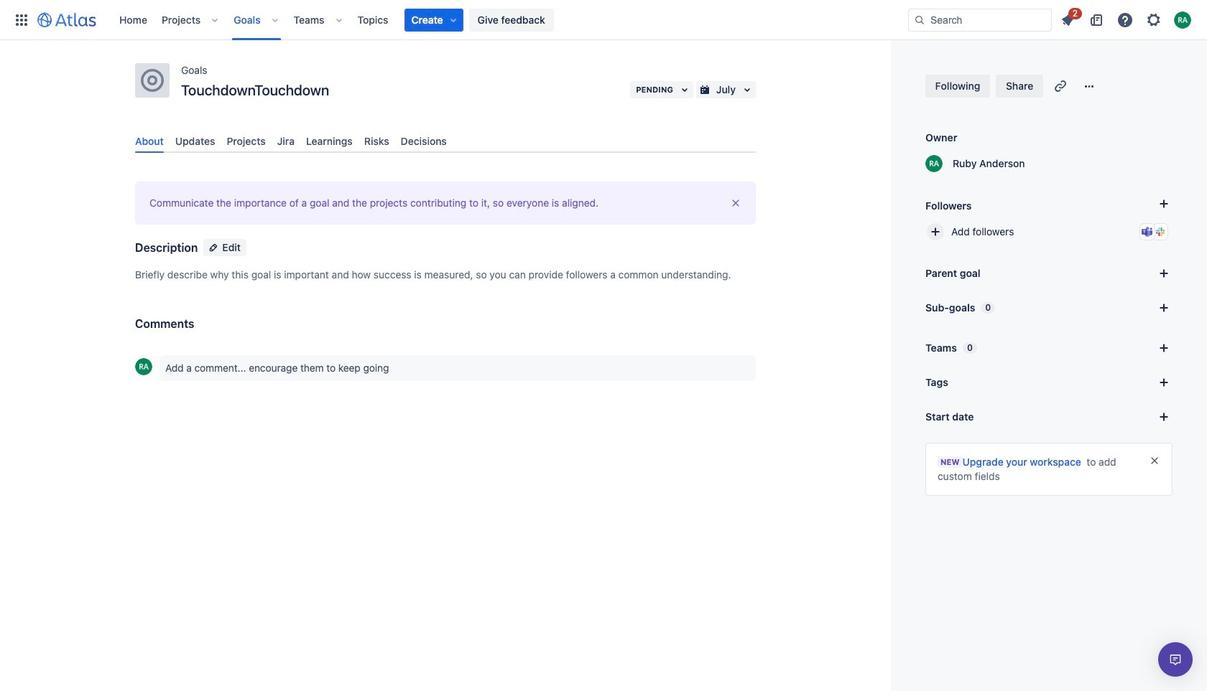 Task type: locate. For each thing, give the bounding box(es) containing it.
settings image
[[1145, 11, 1163, 28]]

top element
[[9, 0, 908, 40]]

add a follower image
[[1155, 195, 1173, 213]]

add follower image
[[927, 223, 944, 241]]

set start date image
[[1155, 409, 1173, 426]]

msteams logo showing  channels are connected to this goal image
[[1142, 226, 1153, 238]]

None search field
[[908, 8, 1052, 31]]

add team image
[[1155, 340, 1173, 357]]

tab list
[[129, 129, 762, 153]]

add tag image
[[1155, 374, 1173, 392]]

Search field
[[908, 8, 1052, 31]]

close banner image
[[730, 198, 742, 209]]

banner
[[0, 0, 1207, 40]]

more icon image
[[1081, 78, 1098, 95]]



Task type: vqa. For each thing, say whether or not it's contained in the screenshot.
Settings "icon"
yes



Task type: describe. For each thing, give the bounding box(es) containing it.
goal icon image
[[141, 69, 164, 92]]

slack logo showing nan channels are connected to this goal image
[[1155, 226, 1166, 238]]

close banner image
[[1149, 456, 1160, 467]]

search image
[[914, 14, 925, 26]]

help image
[[1117, 11, 1134, 28]]

switch to... image
[[13, 11, 30, 28]]

account image
[[1174, 11, 1191, 28]]

notifications image
[[1059, 11, 1076, 28]]



